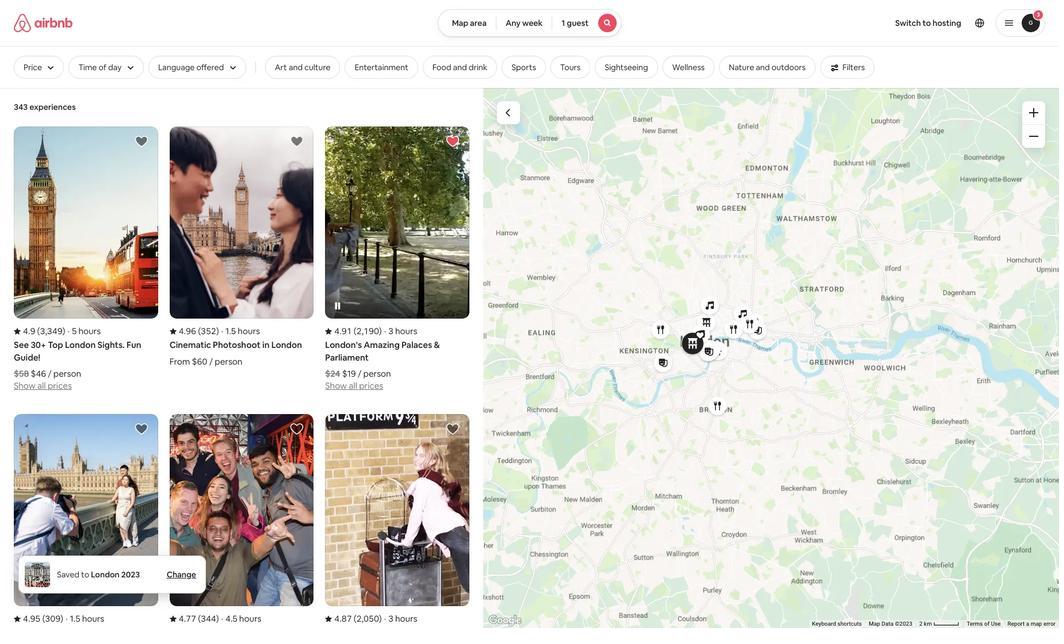 Task type: describe. For each thing, give the bounding box(es) containing it.
hours for 4.87 (2,050)
[[395, 614, 418, 625]]

· 5 hours
[[68, 326, 101, 337]]

food and drink
[[433, 62, 488, 73]]

sights.
[[98, 340, 125, 351]]

report
[[1008, 621, 1025, 627]]

4.91
[[335, 326, 352, 337]]

· for (309)
[[66, 614, 68, 625]]

hours for 4.96 (352)
[[238, 326, 260, 337]]

guide!
[[14, 352, 40, 363]]

all inside london's amazing palaces & parliament $24 $19 / person show all prices
[[349, 381, 357, 391]]

Food and drink button
[[423, 56, 497, 79]]

hosting
[[933, 18, 962, 28]]

time of day
[[79, 62, 122, 73]]

1 guest button
[[552, 9, 622, 37]]

report a map error
[[1008, 621, 1056, 627]]

price
[[24, 62, 42, 73]]

in
[[262, 340, 270, 351]]

sightseeing
[[605, 62, 648, 73]]

map data ©2023 google
[[850, 621, 913, 627]]

$24
[[325, 368, 340, 379]]

4.87 (2,050)
[[335, 614, 382, 625]]

· 3 hours for 4.87 (2,050)
[[384, 614, 418, 625]]

person inside the cinematic photoshoot in london from $60 / person
[[215, 356, 243, 367]]

cinematic
[[170, 340, 211, 351]]

4.77 (344)
[[179, 614, 219, 625]]

add to wishlist image for 4.5 hours
[[290, 423, 304, 436]]

343
[[14, 102, 28, 112]]

filters button
[[820, 56, 875, 79]]

zoom in image
[[1030, 108, 1039, 117]]

4.91 (2,190)
[[335, 326, 382, 337]]

map
[[1031, 621, 1043, 627]]

&
[[434, 340, 440, 351]]

(309)
[[42, 614, 63, 625]]

any week button
[[496, 9, 553, 37]]

1
[[562, 18, 565, 28]]

person inside london's amazing palaces & parliament $24 $19 / person show all prices
[[364, 368, 391, 379]]

report a map error link
[[1008, 621, 1056, 627]]

none search field containing map area
[[438, 9, 622, 37]]

wellness
[[673, 62, 705, 73]]

4.77 out of 5 average rating,  344 reviews image
[[170, 614, 219, 625]]

and for art
[[289, 62, 303, 73]]

· for (352)
[[221, 326, 223, 337]]

keyboard shortcuts
[[793, 621, 843, 627]]

2 km
[[920, 621, 934, 627]]

hours for 4.91 (2,190)
[[395, 326, 418, 337]]

nature
[[729, 62, 755, 73]]

Tours button
[[551, 56, 591, 79]]

terms
[[967, 621, 983, 627]]

google
[[895, 621, 913, 627]]

$58
[[14, 368, 29, 379]]

drink
[[469, 62, 488, 73]]

Wellness button
[[663, 56, 715, 79]]

any
[[506, 18, 521, 28]]

top
[[48, 340, 63, 351]]

person inside see 30+ top london sights. fun guide! $58 $46 / person show all prices
[[53, 368, 81, 379]]

4.91 out of 5 average rating,  2,190 reviews image
[[325, 326, 382, 337]]

show inside see 30+ top london sights. fun guide! $58 $46 / person show all prices
[[14, 381, 35, 391]]

hours for 4.77 (344)
[[239, 614, 262, 625]]

see 30+ top london sights. fun guide! group
[[14, 127, 158, 391]]

Sports button
[[502, 56, 546, 79]]

google image
[[486, 614, 524, 629]]

2 km button
[[916, 620, 964, 629]]

switch to hosting
[[896, 18, 962, 28]]

all inside see 30+ top london sights. fun guide! $58 $46 / person show all prices
[[37, 381, 46, 391]]

(2,190)
[[354, 326, 382, 337]]

food
[[433, 62, 451, 73]]

add to wishlist image for 1.5 hours
[[134, 423, 148, 436]]

london's
[[325, 340, 362, 351]]

shortcuts
[[818, 621, 843, 627]]

art and culture
[[275, 62, 331, 73]]

switch to hosting link
[[889, 11, 969, 35]]

tours
[[561, 62, 581, 73]]

switch
[[896, 18, 921, 28]]

of for use
[[985, 621, 990, 627]]

london's amazing harry potter walking tour; kids freeee group
[[325, 414, 470, 629]]

km
[[924, 621, 932, 627]]

palaces
[[402, 340, 432, 351]]

terms of use link
[[967, 621, 1001, 627]]

(344)
[[198, 614, 219, 625]]

change
[[167, 570, 196, 580]]

week
[[523, 18, 543, 28]]

· for (344)
[[221, 614, 223, 625]]

1.5 for 4.95 (309)
[[70, 614, 80, 625]]

3 button
[[996, 9, 1046, 37]]

3 for 4.91 (2,190)
[[389, 326, 393, 337]]

2023
[[121, 570, 140, 580]]

photoshoot
[[213, 340, 261, 351]]

4.96 out of 5 average rating,  352 reviews image
[[170, 326, 219, 337]]

keyboard shortcuts button
[[793, 621, 843, 629]]

culture
[[305, 62, 331, 73]]

west end bar crawl - explore & party group
[[170, 414, 314, 629]]

(2,050)
[[354, 614, 382, 625]]

4.95
[[23, 614, 40, 625]]

4.95 out of 5 average rating,  309 reviews image
[[14, 614, 63, 625]]

sports
[[512, 62, 536, 73]]

time of day button
[[69, 56, 144, 79]]

remove from wishlist image
[[446, 135, 460, 149]]

a
[[1027, 621, 1030, 627]]

3 inside dropdown button
[[1037, 11, 1041, 18]]

1 guest
[[562, 18, 589, 28]]

to for hosting
[[923, 18, 931, 28]]

Sightseeing button
[[595, 56, 658, 79]]

london's amazing palaces & parliament group
[[325, 127, 470, 391]]

$60
[[192, 356, 207, 367]]

©2023
[[876, 621, 893, 627]]

change button
[[167, 570, 196, 580]]

use
[[991, 621, 1001, 627]]

(352)
[[198, 326, 219, 337]]

art
[[275, 62, 287, 73]]

map for map area
[[452, 18, 469, 28]]

4.5
[[226, 614, 237, 625]]



Task type: vqa. For each thing, say whether or not it's contained in the screenshot.
(309)'s ·
yes



Task type: locate. For each thing, give the bounding box(es) containing it.
1.5 inside soulful travel memories london photoshoot group
[[70, 614, 80, 625]]

/ inside the cinematic photoshoot in london from $60 / person
[[209, 356, 213, 367]]

saved to london 2023
[[57, 570, 140, 580]]

hours up photoshoot at the left bottom
[[238, 326, 260, 337]]

· 1.5 hours inside cinematic photoshoot in london group
[[221, 326, 260, 337]]

london
[[65, 340, 96, 351], [271, 340, 302, 351], [91, 570, 120, 580]]

and for nature
[[756, 62, 770, 73]]

area
[[470, 18, 487, 28]]

london's amazing palaces & parliament $24 $19 / person show all prices
[[325, 340, 440, 391]]

hours up palaces
[[395, 326, 418, 337]]

1 horizontal spatial and
[[453, 62, 467, 73]]

3 for 4.87 (2,050)
[[389, 614, 393, 625]]

· 1.5 hours right (309)
[[66, 614, 104, 625]]

0 horizontal spatial person
[[53, 368, 81, 379]]

(3,349)
[[37, 326, 65, 337]]

add to wishlist image for 5 hours
[[134, 135, 148, 149]]

prices down "parliament"
[[359, 381, 383, 391]]

/ right $60
[[209, 356, 213, 367]]

and right nature
[[756, 62, 770, 73]]

· 4.5 hours
[[221, 614, 262, 625]]

time
[[79, 62, 97, 73]]

hours inside soulful travel memories london photoshoot group
[[82, 614, 104, 625]]

and
[[289, 62, 303, 73], [453, 62, 467, 73], [756, 62, 770, 73]]

Entertainment button
[[345, 56, 418, 79]]

1 add to wishlist image from the left
[[134, 135, 148, 149]]

0 horizontal spatial show all prices button
[[14, 379, 72, 391]]

1 horizontal spatial prices
[[359, 381, 383, 391]]

2 · 3 hours from the top
[[384, 614, 418, 625]]

and inside button
[[289, 62, 303, 73]]

soulful travel memories london photoshoot group
[[14, 414, 158, 629]]

1 vertical spatial 1.5
[[70, 614, 80, 625]]

map area button
[[438, 9, 497, 37]]

of left day
[[99, 62, 106, 73]]

2
[[920, 621, 923, 627]]

0 vertical spatial to
[[923, 18, 931, 28]]

1.5 up photoshoot at the left bottom
[[226, 326, 236, 337]]

1 horizontal spatial · 1.5 hours
[[221, 326, 260, 337]]

hours inside west end bar crawl - explore & party "group"
[[239, 614, 262, 625]]

/ right $19 on the left bottom of page
[[358, 368, 362, 379]]

2 horizontal spatial and
[[756, 62, 770, 73]]

to right 'switch'
[[923, 18, 931, 28]]

0 vertical spatial 1.5
[[226, 326, 236, 337]]

zoom out image
[[1030, 132, 1039, 141]]

· left 5
[[68, 326, 70, 337]]

4.95 (309)
[[23, 614, 63, 625]]

map left area on the left
[[452, 18, 469, 28]]

1 horizontal spatial all
[[349, 381, 357, 391]]

prices down "top" at the left of the page
[[48, 381, 72, 391]]

1 horizontal spatial person
[[215, 356, 243, 367]]

hours right (2,050)
[[395, 614, 418, 625]]

$19
[[342, 368, 356, 379]]

map for map data ©2023 google
[[850, 621, 861, 627]]

· 1.5 hours for 4.95 (309)
[[66, 614, 104, 625]]

4.9 (3,349)
[[23, 326, 65, 337]]

to
[[923, 18, 931, 28], [81, 570, 89, 580]]

show all prices button inside london's amazing palaces & parliament group
[[325, 379, 383, 391]]

cinematic photoshoot in london from $60 / person
[[170, 340, 302, 367]]

show down $24
[[325, 381, 347, 391]]

5
[[72, 326, 77, 337]]

3 inside london's amazing palaces & parliament group
[[389, 326, 393, 337]]

/ inside london's amazing palaces & parliament $24 $19 / person show all prices
[[358, 368, 362, 379]]

None search field
[[438, 9, 622, 37]]

· inside cinematic photoshoot in london group
[[221, 326, 223, 337]]

of
[[99, 62, 106, 73], [985, 621, 990, 627]]

person
[[215, 356, 243, 367], [53, 368, 81, 379], [364, 368, 391, 379]]

0 vertical spatial map
[[452, 18, 469, 28]]

$46
[[31, 368, 46, 379]]

show all prices button for $19
[[325, 379, 383, 391]]

0 horizontal spatial add to wishlist image
[[134, 423, 148, 436]]

show all prices button for $46
[[14, 379, 72, 391]]

of inside 'dropdown button'
[[99, 62, 106, 73]]

day
[[108, 62, 122, 73]]

keyboard
[[793, 621, 817, 627]]

fun
[[127, 340, 141, 351]]

add to wishlist image for 3 hours
[[446, 423, 460, 436]]

1 horizontal spatial show all prices button
[[325, 379, 383, 391]]

3 add to wishlist image from the left
[[446, 423, 460, 436]]

30+
[[31, 340, 46, 351]]

map left data
[[850, 621, 861, 627]]

and right 'art'
[[289, 62, 303, 73]]

guest
[[567, 18, 589, 28]]

map inside map area 'button'
[[452, 18, 469, 28]]

add to wishlist image inside west end bar crawl - explore & party "group"
[[290, 423, 304, 436]]

cinematic photoshoot in london group
[[170, 127, 314, 367]]

1 show from the left
[[14, 381, 35, 391]]

prices inside see 30+ top london sights. fun guide! $58 $46 / person show all prices
[[48, 381, 72, 391]]

2 horizontal spatial person
[[364, 368, 391, 379]]

· for (2,190)
[[384, 326, 386, 337]]

1 prices from the left
[[48, 381, 72, 391]]

3
[[1037, 11, 1041, 18], [389, 326, 393, 337], [389, 614, 393, 625]]

4.87
[[335, 614, 352, 625]]

1 all from the left
[[37, 381, 46, 391]]

saved
[[57, 570, 79, 580]]

filters
[[843, 62, 865, 73]]

hours inside cinematic photoshoot in london group
[[238, 326, 260, 337]]

Art and culture button
[[265, 56, 340, 79]]

parliament
[[325, 352, 369, 363]]

show down $58 at bottom left
[[14, 381, 35, 391]]

2 add to wishlist image from the left
[[290, 423, 304, 436]]

2 add to wishlist image from the left
[[290, 135, 304, 149]]

0 horizontal spatial prices
[[48, 381, 72, 391]]

add to wishlist image inside see 30+ top london sights. fun guide! group
[[134, 135, 148, 149]]

1.5
[[226, 326, 236, 337], [70, 614, 80, 625]]

hours inside see 30+ top london sights. fun guide! group
[[79, 326, 101, 337]]

2 horizontal spatial /
[[358, 368, 362, 379]]

add to wishlist image inside london's amazing harry potter walking tour; kids freeee group
[[446, 423, 460, 436]]

4.87 out of 5 average rating,  2,050 reviews image
[[325, 614, 382, 625]]

all
[[37, 381, 46, 391], [349, 381, 357, 391]]

prices inside london's amazing palaces & parliament $24 $19 / person show all prices
[[359, 381, 383, 391]]

language offered
[[158, 62, 224, 73]]

show all prices button inside see 30+ top london sights. fun guide! group
[[14, 379, 72, 391]]

1 horizontal spatial 1.5
[[226, 326, 236, 337]]

· right (352)
[[221, 326, 223, 337]]

· 3 hours
[[384, 326, 418, 337], [384, 614, 418, 625]]

to inside profile element
[[923, 18, 931, 28]]

1.5 inside cinematic photoshoot in london group
[[226, 326, 236, 337]]

data
[[862, 621, 874, 627]]

2 prices from the left
[[359, 381, 383, 391]]

· inside west end bar crawl - explore & party "group"
[[221, 614, 223, 625]]

amazing
[[364, 340, 400, 351]]

map area
[[452, 18, 487, 28]]

show all prices button down guide!
[[14, 379, 72, 391]]

· inside see 30+ top london sights. fun guide! group
[[68, 326, 70, 337]]

·
[[68, 326, 70, 337], [221, 326, 223, 337], [384, 326, 386, 337], [66, 614, 68, 625], [221, 614, 223, 625], [384, 614, 386, 625]]

343 experiences
[[14, 102, 76, 112]]

· inside london's amazing palaces & parliament group
[[384, 326, 386, 337]]

1 horizontal spatial map
[[850, 621, 861, 627]]

add to wishlist image for 1.5 hours
[[290, 135, 304, 149]]

1 horizontal spatial add to wishlist image
[[290, 423, 304, 436]]

of for day
[[99, 62, 106, 73]]

show all prices button down "parliament"
[[325, 379, 383, 391]]

2 show all prices button from the left
[[325, 379, 383, 391]]

hours right (309)
[[82, 614, 104, 625]]

show all prices button
[[14, 379, 72, 391], [325, 379, 383, 391]]

london inside see 30+ top london sights. fun guide! $58 $46 / person show all prices
[[65, 340, 96, 351]]

to right saved
[[81, 570, 89, 580]]

3 inside london's amazing harry potter walking tour; kids freeee group
[[389, 614, 393, 625]]

3 and from the left
[[756, 62, 770, 73]]

hours inside london's amazing palaces & parliament group
[[395, 326, 418, 337]]

language offered button
[[148, 56, 246, 79]]

profile element
[[636, 0, 1046, 46]]

entertainment
[[355, 62, 408, 73]]

· 3 hours right (2,050)
[[384, 614, 418, 625]]

· for (3,349)
[[68, 326, 70, 337]]

person right $19 on the left bottom of page
[[364, 368, 391, 379]]

outdoors
[[772, 62, 806, 73]]

any week
[[506, 18, 543, 28]]

hours for 4.9 (3,349)
[[79, 326, 101, 337]]

0 vertical spatial of
[[99, 62, 106, 73]]

· inside soulful travel memories london photoshoot group
[[66, 614, 68, 625]]

· 1.5 hours inside soulful travel memories london photoshoot group
[[66, 614, 104, 625]]

london right the in
[[271, 340, 302, 351]]

1 add to wishlist image from the left
[[134, 423, 148, 436]]

· right (2,050)
[[384, 614, 386, 625]]

2 horizontal spatial add to wishlist image
[[446, 423, 460, 436]]

· left 4.5 at the left bottom of the page
[[221, 614, 223, 625]]

0 horizontal spatial 1.5
[[70, 614, 80, 625]]

· for (2,050)
[[384, 614, 386, 625]]

2 vertical spatial 3
[[389, 614, 393, 625]]

from
[[170, 356, 190, 367]]

· up amazing
[[384, 326, 386, 337]]

and for food
[[453, 62, 467, 73]]

0 horizontal spatial of
[[99, 62, 106, 73]]

show inside london's amazing palaces & parliament $24 $19 / person show all prices
[[325, 381, 347, 391]]

prices
[[48, 381, 72, 391], [359, 381, 383, 391]]

price button
[[14, 56, 64, 79]]

0 vertical spatial 3
[[1037, 11, 1041, 18]]

nature and outdoors
[[729, 62, 806, 73]]

1 horizontal spatial of
[[985, 621, 990, 627]]

1 horizontal spatial /
[[209, 356, 213, 367]]

1 vertical spatial 3
[[389, 326, 393, 337]]

london inside the cinematic photoshoot in london from $60 / person
[[271, 340, 302, 351]]

· 3 hours inside london's amazing palaces & parliament group
[[384, 326, 418, 337]]

all down $46 on the left of the page
[[37, 381, 46, 391]]

/
[[209, 356, 213, 367], [48, 368, 52, 379], [358, 368, 362, 379]]

0 horizontal spatial · 1.5 hours
[[66, 614, 104, 625]]

language
[[158, 62, 195, 73]]

· 1.5 hours up photoshoot at the left bottom
[[221, 326, 260, 337]]

2 show from the left
[[325, 381, 347, 391]]

person right $46 on the left of the page
[[53, 368, 81, 379]]

1 horizontal spatial to
[[923, 18, 931, 28]]

· inside london's amazing harry potter walking tour; kids freeee group
[[384, 614, 386, 625]]

0 horizontal spatial to
[[81, 570, 89, 580]]

experiences
[[29, 102, 76, 112]]

0 horizontal spatial /
[[48, 368, 52, 379]]

london left 2023
[[91, 570, 120, 580]]

0 horizontal spatial add to wishlist image
[[134, 135, 148, 149]]

4.96
[[179, 326, 196, 337]]

0 vertical spatial · 3 hours
[[384, 326, 418, 337]]

see 30+ top london sights. fun guide! $58 $46 / person show all prices
[[14, 340, 141, 391]]

· right (309)
[[66, 614, 68, 625]]

all down $19 on the left bottom of page
[[349, 381, 357, 391]]

add to wishlist image
[[134, 135, 148, 149], [290, 135, 304, 149]]

1 and from the left
[[289, 62, 303, 73]]

add to wishlist image inside soulful travel memories london photoshoot group
[[134, 423, 148, 436]]

hours for 4.95 (309)
[[82, 614, 104, 625]]

0 horizontal spatial show
[[14, 381, 35, 391]]

see
[[14, 340, 29, 351]]

4.96 (352)
[[179, 326, 219, 337]]

1 vertical spatial of
[[985, 621, 990, 627]]

offered
[[197, 62, 224, 73]]

google map
showing 20 experiences. including 1 saved experience. region
[[483, 87, 1060, 629]]

london for top
[[65, 340, 96, 351]]

person down photoshoot at the left bottom
[[215, 356, 243, 367]]

· 3 hours up palaces
[[384, 326, 418, 337]]

1 show all prices button from the left
[[14, 379, 72, 391]]

1 vertical spatial map
[[850, 621, 861, 627]]

2 all from the left
[[349, 381, 357, 391]]

london down · 5 hours
[[65, 340, 96, 351]]

of left use
[[985, 621, 990, 627]]

1 vertical spatial · 1.5 hours
[[66, 614, 104, 625]]

Nature and outdoors button
[[720, 56, 816, 79]]

0 horizontal spatial and
[[289, 62, 303, 73]]

1 horizontal spatial add to wishlist image
[[290, 135, 304, 149]]

hours right 5
[[79, 326, 101, 337]]

1.5 for 4.96 (352)
[[226, 326, 236, 337]]

to for london
[[81, 570, 89, 580]]

/ right $46 on the left of the page
[[48, 368, 52, 379]]

add to wishlist image
[[134, 423, 148, 436], [290, 423, 304, 436], [446, 423, 460, 436]]

0 horizontal spatial all
[[37, 381, 46, 391]]

· 1.5 hours for 4.96 (352)
[[221, 326, 260, 337]]

hours inside london's amazing harry potter walking tour; kids freeee group
[[395, 614, 418, 625]]

london for in
[[271, 340, 302, 351]]

hours right 4.5 at the left bottom of the page
[[239, 614, 262, 625]]

0 horizontal spatial map
[[452, 18, 469, 28]]

1.5 right (309)
[[70, 614, 80, 625]]

· 3 hours inside london's amazing harry potter walking tour; kids freeee group
[[384, 614, 418, 625]]

1 vertical spatial to
[[81, 570, 89, 580]]

· 3 hours for 4.91 (2,190)
[[384, 326, 418, 337]]

1 · 3 hours from the top
[[384, 326, 418, 337]]

0 vertical spatial · 1.5 hours
[[221, 326, 260, 337]]

2 and from the left
[[453, 62, 467, 73]]

4.9 out of 5 average rating,  3,349 reviews image
[[14, 326, 65, 337]]

1 horizontal spatial show
[[325, 381, 347, 391]]

/ inside see 30+ top london sights. fun guide! $58 $46 / person show all prices
[[48, 368, 52, 379]]

and left drink
[[453, 62, 467, 73]]

1 vertical spatial · 3 hours
[[384, 614, 418, 625]]

· 1.5 hours
[[221, 326, 260, 337], [66, 614, 104, 625]]



